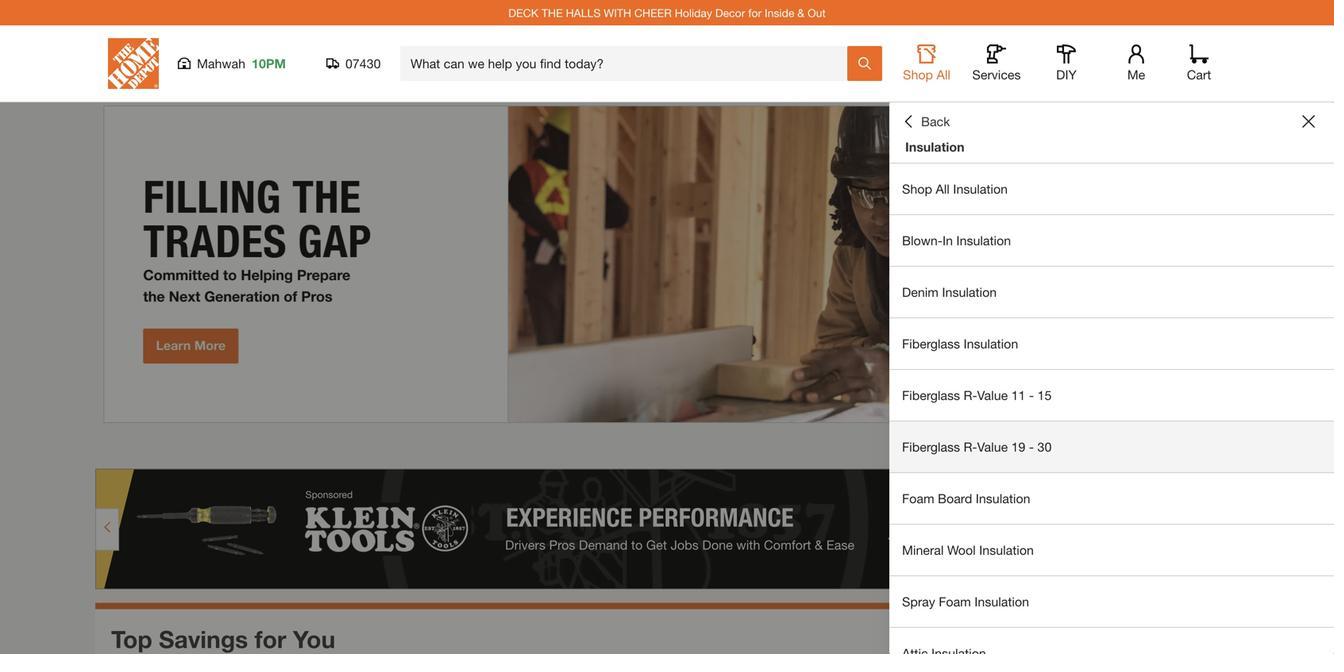 Task type: locate. For each thing, give the bounding box(es) containing it.
- left 30
[[1029, 440, 1034, 455]]

1 vertical spatial for
[[255, 625, 286, 653]]

all up back
[[937, 67, 951, 82]]

15
[[1038, 388, 1052, 403]]

fiberglass for fiberglass insulation
[[902, 336, 960, 351]]

0 vertical spatial r-
[[964, 388, 977, 403]]

r- left 11
[[964, 388, 977, 403]]

cart link
[[1182, 44, 1217, 83]]

What can we help you find today? search field
[[411, 47, 847, 80]]

value
[[977, 388, 1008, 403], [977, 440, 1008, 455]]

foam inside foam board insulation link
[[902, 491, 934, 506]]

for
[[748, 6, 762, 19], [255, 625, 286, 653]]

07430
[[345, 56, 381, 71]]

value for 11
[[977, 388, 1008, 403]]

2 value from the top
[[977, 440, 1008, 455]]

services
[[972, 67, 1021, 82]]

deck the halls with cheer holiday decor for inside & out link
[[508, 6, 826, 19]]

0 vertical spatial all
[[937, 67, 951, 82]]

- left 15
[[1029, 388, 1034, 403]]

all inside button
[[937, 67, 951, 82]]

1 vertical spatial r-
[[964, 440, 977, 455]]

r- for 19
[[964, 440, 977, 455]]

0 horizontal spatial for
[[255, 625, 286, 653]]

top savings for you
[[111, 625, 335, 653]]

diy
[[1056, 67, 1077, 82]]

shop up back button
[[903, 67, 933, 82]]

0 vertical spatial for
[[748, 6, 762, 19]]

1 - from the top
[[1029, 388, 1034, 403]]

out
[[808, 6, 826, 19]]

1 r- from the top
[[964, 388, 977, 403]]

shop
[[903, 67, 933, 82], [902, 181, 932, 197]]

shop up blown-
[[902, 181, 932, 197]]

- for 30
[[1029, 440, 1034, 455]]

blown-in insulation link
[[889, 215, 1334, 266]]

3 fiberglass from the top
[[902, 440, 960, 455]]

1 vertical spatial value
[[977, 440, 1008, 455]]

-
[[1029, 388, 1034, 403], [1029, 440, 1034, 455]]

1 fiberglass from the top
[[902, 336, 960, 351]]

for left you
[[255, 625, 286, 653]]

shop inside shop all insulation link
[[902, 181, 932, 197]]

1 horizontal spatial for
[[748, 6, 762, 19]]

shop for shop all
[[903, 67, 933, 82]]

services button
[[971, 44, 1022, 83]]

the home depot logo image
[[108, 38, 159, 89]]

fiberglass
[[902, 336, 960, 351], [902, 388, 960, 403], [902, 440, 960, 455]]

all
[[937, 67, 951, 82], [936, 181, 950, 197]]

insulation
[[905, 139, 965, 154], [953, 181, 1008, 197], [957, 233, 1011, 248], [942, 285, 997, 300], [964, 336, 1018, 351], [976, 491, 1030, 506], [979, 543, 1034, 558], [975, 594, 1029, 610]]

fiberglass r-value 11 - 15
[[902, 388, 1052, 403]]

&
[[798, 6, 805, 19]]

1 horizontal spatial foam
[[939, 594, 971, 610]]

menu containing shop all insulation
[[889, 164, 1334, 654]]

fiberglass up the board
[[902, 440, 960, 455]]

for left inside
[[748, 6, 762, 19]]

1 vertical spatial shop
[[902, 181, 932, 197]]

blown-
[[902, 233, 943, 248]]

shop all
[[903, 67, 951, 82]]

cart
[[1187, 67, 1211, 82]]

shop inside shop all button
[[903, 67, 933, 82]]

all for shop all
[[937, 67, 951, 82]]

foam left the board
[[902, 491, 934, 506]]

value left 11
[[977, 388, 1008, 403]]

drawer close image
[[1302, 115, 1315, 128]]

menu
[[889, 164, 1334, 654]]

spray foam insulation link
[[889, 577, 1334, 627]]

2 - from the top
[[1029, 440, 1034, 455]]

decor
[[715, 6, 745, 19]]

mahwah
[[197, 56, 245, 71]]

2 fiberglass from the top
[[902, 388, 960, 403]]

r- left 19
[[964, 440, 977, 455]]

insulation down back
[[905, 139, 965, 154]]

0 vertical spatial fiberglass
[[902, 336, 960, 351]]

halls
[[566, 6, 601, 19]]

fiberglass down 'denim'
[[902, 336, 960, 351]]

0 vertical spatial foam
[[902, 491, 934, 506]]

r-
[[964, 388, 977, 403], [964, 440, 977, 455]]

2 r- from the top
[[964, 440, 977, 455]]

shop all insulation
[[902, 181, 1008, 197]]

0 horizontal spatial foam
[[902, 491, 934, 506]]

fiberglass insulation
[[902, 336, 1018, 351]]

me
[[1128, 67, 1145, 82]]

insulation right 'denim'
[[942, 285, 997, 300]]

insulation right the board
[[976, 491, 1030, 506]]

0 vertical spatial -
[[1029, 388, 1034, 403]]

mineral wool insulation link
[[889, 525, 1334, 576]]

mineral
[[902, 543, 944, 558]]

foam right spray
[[939, 594, 971, 610]]

value left 19
[[977, 440, 1008, 455]]

all up in
[[936, 181, 950, 197]]

- for 15
[[1029, 388, 1034, 403]]

0 vertical spatial value
[[977, 388, 1008, 403]]

shop for shop all insulation
[[902, 181, 932, 197]]

1 vertical spatial all
[[936, 181, 950, 197]]

all for shop all insulation
[[936, 181, 950, 197]]

0 vertical spatial shop
[[903, 67, 933, 82]]

inside
[[765, 6, 794, 19]]

1 value from the top
[[977, 388, 1008, 403]]

1 vertical spatial fiberglass
[[902, 388, 960, 403]]

1 vertical spatial -
[[1029, 440, 1034, 455]]

deck
[[508, 6, 539, 19]]

2 vertical spatial fiberglass
[[902, 440, 960, 455]]

fiberglass down fiberglass insulation
[[902, 388, 960, 403]]

foam
[[902, 491, 934, 506], [939, 594, 971, 610]]

11
[[1011, 388, 1026, 403]]

1 vertical spatial foam
[[939, 594, 971, 610]]



Task type: vqa. For each thing, say whether or not it's contained in the screenshot.
'View' at the bottom
no



Task type: describe. For each thing, give the bounding box(es) containing it.
deck the halls with cheer holiday decor for inside & out
[[508, 6, 826, 19]]

with
[[604, 6, 631, 19]]

cheer
[[634, 6, 672, 19]]

in
[[943, 233, 953, 248]]

insulation right wool
[[979, 543, 1034, 558]]

me button
[[1111, 44, 1162, 83]]

value for 19
[[977, 440, 1008, 455]]

blown-in insulation
[[902, 233, 1011, 248]]

spray foam insulation
[[902, 594, 1029, 610]]

back
[[921, 114, 950, 129]]

r- for 11
[[964, 388, 977, 403]]

mahwah 10pm
[[197, 56, 286, 71]]

image for filling the trades gap committed to helping prepare  the next generation of pros image
[[95, 106, 1239, 423]]

denim insulation link
[[889, 267, 1334, 318]]

wool
[[947, 543, 976, 558]]

fiberglass insulation link
[[889, 318, 1334, 369]]

07430 button
[[326, 56, 381, 71]]

insulation right in
[[957, 233, 1011, 248]]

shop all button
[[901, 44, 952, 83]]

spray
[[902, 594, 935, 610]]

mineral wool insulation
[[902, 543, 1034, 558]]

back button
[[902, 114, 950, 129]]

19
[[1011, 440, 1026, 455]]

feedback link image
[[1313, 268, 1334, 354]]

denim insulation
[[902, 285, 997, 300]]

you
[[293, 625, 335, 653]]

denim
[[902, 285, 939, 300]]

insulation up blown-in insulation
[[953, 181, 1008, 197]]

foam board insulation link
[[889, 473, 1334, 524]]

shop all insulation link
[[889, 164, 1334, 214]]

diy button
[[1041, 44, 1092, 83]]

insulation up fiberglass r-value 11 - 15
[[964, 336, 1018, 351]]

10pm
[[252, 56, 286, 71]]

insulation down mineral wool insulation
[[975, 594, 1029, 610]]

fiberglass r-value 19 - 30
[[902, 440, 1052, 455]]

the
[[542, 6, 563, 19]]

fiberglass for fiberglass r-value 11 - 15
[[902, 388, 960, 403]]

board
[[938, 491, 972, 506]]

fiberglass r-value 11 - 15 link
[[889, 370, 1334, 421]]

foam inside spray foam insulation link
[[939, 594, 971, 610]]

foam board insulation
[[902, 491, 1030, 506]]

fiberglass r-value 19 - 30 link
[[889, 422, 1334, 473]]

30
[[1038, 440, 1052, 455]]

savings
[[159, 625, 248, 653]]

top
[[111, 625, 152, 653]]

fiberglass for fiberglass r-value 19 - 30
[[902, 440, 960, 455]]

holiday
[[675, 6, 712, 19]]



